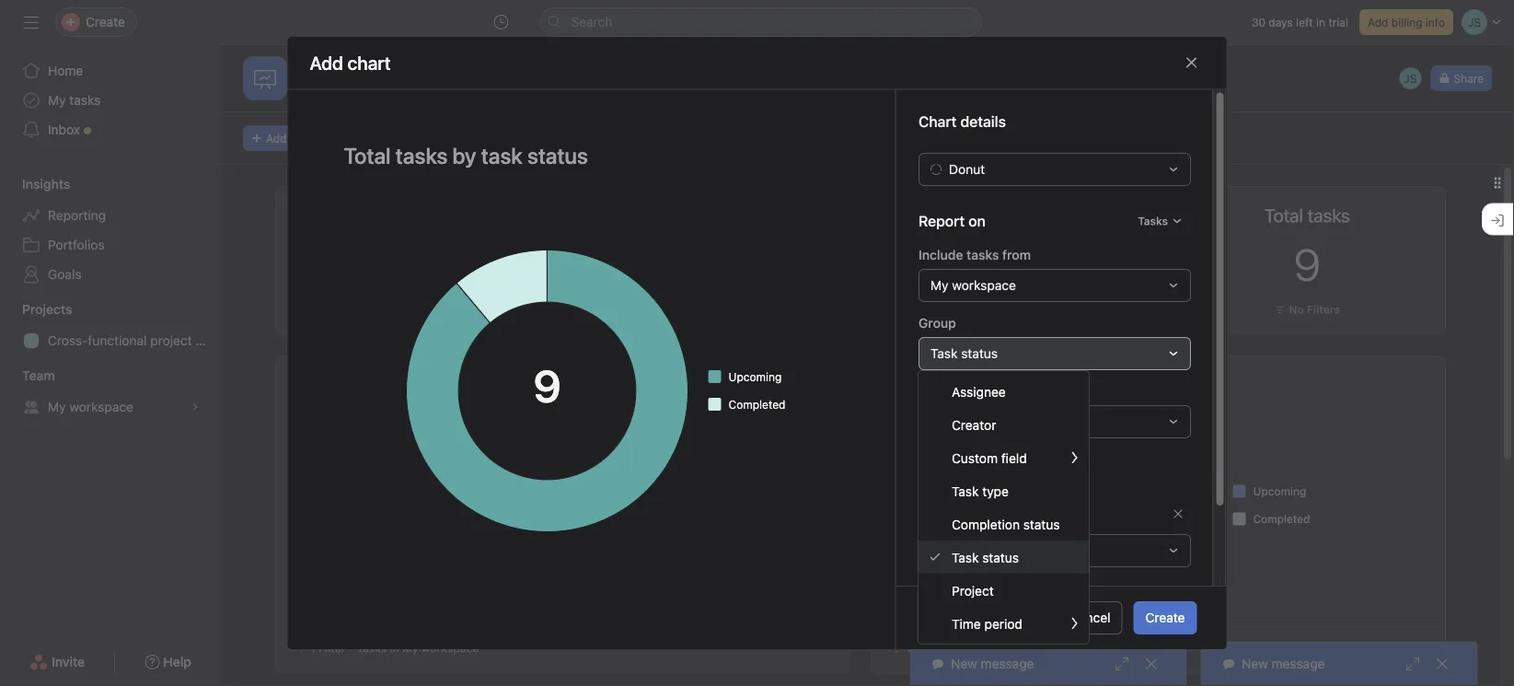 Task type: vqa. For each thing, say whether or not it's contained in the screenshot.
'Starred' element
no



Task type: locate. For each thing, give the bounding box(es) containing it.
invite
[[52, 654, 85, 669]]

new message for the 'expand new message' image related to the right close image
[[1242, 656, 1326, 671]]

2 expand new message image from the left
[[1406, 657, 1421, 671]]

0 horizontal spatial reporting link
[[11, 201, 210, 230]]

0 horizontal spatial close image
[[1185, 55, 1199, 70]]

task for task type link
[[952, 483, 979, 498]]

1 vertical spatial reporting link
[[11, 201, 210, 230]]

status up completion
[[961, 345, 998, 360]]

add left chart
[[266, 132, 287, 145]]

1 horizontal spatial filters
[[1308, 303, 1341, 316]]

1 horizontal spatial add
[[1368, 16, 1389, 29]]

close image
[[1145, 657, 1159, 671]]

2 tasks in my workspace from the left
[[953, 642, 1075, 655]]

status up project link
[[983, 550, 1019, 565]]

1 horizontal spatial filter
[[412, 303, 439, 316]]

task up by on the bottom right
[[931, 345, 958, 360]]

Total tasks by task status text field
[[332, 134, 851, 176]]

1 horizontal spatial in
[[986, 642, 995, 655]]

measure
[[919, 383, 971, 398]]

task up project
[[952, 550, 979, 565]]

completion status
[[952, 516, 1060, 532]]

total tasks
[[1265, 204, 1351, 226]]

tasks inside 'global' "element"
[[69, 93, 101, 108]]

add chart button
[[243, 125, 325, 151]]

1 vertical spatial task status
[[952, 550, 1019, 565]]

custom field
[[952, 450, 1027, 465]]

1 for incomplete
[[310, 642, 316, 655]]

2 horizontal spatial in
[[1317, 16, 1326, 29]]

project
[[150, 333, 192, 348]]

30 days left in trial
[[1252, 16, 1349, 29]]

creator
[[952, 417, 997, 432]]

1 horizontal spatial 1 filter
[[404, 303, 439, 316]]

team button
[[0, 367, 55, 385]]

1 horizontal spatial 1
[[404, 303, 409, 316]]

task status up completion
[[931, 345, 998, 360]]

1 filter for tasks by completion status this month
[[906, 642, 942, 655]]

0 horizontal spatial in
[[390, 642, 400, 655]]

task for task status dropdown button
[[931, 345, 958, 360]]

1 vertical spatial reporting
[[48, 208, 106, 223]]

report image
[[254, 67, 276, 89]]

tasks in my workspace
[[357, 642, 479, 655], [953, 642, 1075, 655]]

task inside task status dropdown button
[[931, 345, 958, 360]]

status inside "link"
[[1024, 516, 1060, 532]]

0 vertical spatial task status
[[931, 345, 998, 360]]

custom field link
[[919, 441, 1089, 474]]

0 horizontal spatial new message
[[951, 656, 1035, 671]]

0 vertical spatial add
[[1368, 16, 1389, 29]]

task status
[[931, 345, 998, 360], [952, 550, 1019, 565]]

0 vertical spatial filters
[[1308, 303, 1341, 316]]

1 vertical spatial tasks
[[967, 247, 999, 262]]

1 vertical spatial close image
[[1436, 657, 1450, 671]]

left
[[1297, 16, 1314, 29]]

1 new message from the left
[[951, 656, 1035, 671]]

tasks down home
[[69, 93, 101, 108]]

inbox
[[48, 122, 80, 137]]

9 button
[[1294, 238, 1321, 290]]

2 horizontal spatial tasks
[[967, 247, 999, 262]]

add for add billing info
[[1368, 16, 1389, 29]]

0
[[997, 238, 1023, 290]]

no filters button
[[1270, 300, 1345, 319]]

1 vertical spatial add
[[266, 132, 287, 145]]

creation date
[[919, 507, 991, 520]]

add inside add billing info button
[[1368, 16, 1389, 29]]

2 horizontal spatial filter
[[914, 642, 942, 655]]

1 vertical spatial completed
[[1254, 512, 1311, 525]]

workspace
[[952, 277, 1016, 292], [69, 399, 133, 414], [422, 642, 479, 655], [1017, 642, 1075, 655]]

1 horizontal spatial tasks in my workspace
[[953, 642, 1075, 655]]

1 inside button
[[404, 303, 409, 316]]

in for tasks by completion status this month
[[986, 642, 995, 655]]

completed
[[729, 398, 786, 411], [1254, 512, 1311, 525]]

0 vertical spatial tasks
[[69, 93, 101, 108]]

1 horizontal spatial reporting
[[302, 58, 360, 73]]

reporting up my first dashboard
[[302, 58, 360, 73]]

status
[[961, 345, 998, 360], [1012, 370, 1049, 385], [1024, 516, 1060, 532], [983, 550, 1019, 565]]

type
[[983, 483, 1009, 498]]

0 horizontal spatial completed
[[729, 398, 786, 411]]

billing
[[1392, 16, 1423, 29]]

1 filter inside button
[[404, 303, 439, 316]]

0 vertical spatial task
[[931, 345, 958, 360]]

0 horizontal spatial tasks in my workspace
[[357, 642, 479, 655]]

search button
[[540, 7, 982, 37]]

reporting
[[302, 58, 360, 73], [48, 208, 106, 223]]

filters
[[1308, 303, 1341, 316], [919, 468, 961, 485]]

completion
[[952, 516, 1020, 532]]

2 horizontal spatial 1 filter
[[906, 642, 942, 655]]

1 horizontal spatial upcoming
[[1254, 485, 1307, 498]]

1 horizontal spatial my workspace
[[931, 277, 1016, 292]]

0 horizontal spatial filters
[[919, 468, 961, 485]]

1 horizontal spatial new message
[[1242, 656, 1326, 671]]

in
[[1317, 16, 1326, 29], [390, 642, 400, 655], [986, 642, 995, 655]]

reporting link up my first dashboard
[[302, 55, 360, 76]]

reporting up "portfolios"
[[48, 208, 106, 223]]

filters right no
[[1308, 303, 1341, 316]]

0 horizontal spatial reporting
[[48, 208, 106, 223]]

task status link
[[919, 541, 1089, 574]]

0 horizontal spatial 1
[[310, 642, 316, 655]]

tasks left from
[[967, 247, 999, 262]]

group
[[919, 315, 956, 330]]

project link
[[919, 574, 1089, 607]]

my workspace
[[931, 277, 1016, 292], [48, 399, 133, 414]]

task inside task type link
[[952, 483, 979, 498]]

task status button
[[919, 336, 1191, 370]]

0 vertical spatial reporting link
[[302, 55, 360, 76]]

within the last button
[[919, 534, 1191, 567]]

1 horizontal spatial tasks
[[360, 370, 392, 385]]

upcoming
[[729, 370, 782, 383], [1254, 485, 1307, 498]]

0 horizontal spatial filter
[[319, 642, 346, 655]]

hide sidebar image
[[24, 15, 39, 29]]

incomplete tasks by project
[[288, 370, 457, 385]]

1 vertical spatial filters
[[919, 468, 961, 485]]

add inside the add chart button
[[266, 132, 287, 145]]

status up 'within the last' popup button
[[1024, 516, 1060, 532]]

my workspace down include tasks from
[[931, 277, 1016, 292]]

portfolios link
[[11, 230, 210, 260]]

task up creation date
[[952, 483, 979, 498]]

expand new message image
[[1115, 657, 1130, 671], [1406, 657, 1421, 671]]

last
[[995, 542, 1016, 557]]

add left the billing
[[1368, 16, 1389, 29]]

2 vertical spatial tasks
[[360, 370, 392, 385]]

tasks button
[[1130, 208, 1191, 233]]

0 horizontal spatial my workspace
[[48, 399, 133, 414]]

status inside dropdown button
[[961, 345, 998, 360]]

portfolios
[[48, 237, 105, 252]]

create button
[[1134, 601, 1198, 634]]

0 vertical spatial my workspace
[[931, 277, 1016, 292]]

filter
[[412, 303, 439, 316], [319, 642, 346, 655], [914, 642, 942, 655]]

tasks
[[1138, 214, 1168, 227], [884, 370, 919, 385], [357, 642, 387, 655], [953, 642, 983, 655]]

tasks for incomplete
[[360, 370, 392, 385]]

2 horizontal spatial 1
[[906, 642, 911, 655]]

2 vertical spatial task
[[952, 550, 979, 565]]

donut
[[949, 161, 985, 176]]

home link
[[11, 56, 210, 86]]

the
[[972, 542, 991, 557]]

reporting inside insights element
[[48, 208, 106, 223]]

custom
[[952, 450, 998, 465]]

within the last
[[931, 542, 1016, 557]]

0 vertical spatial completed
[[729, 398, 786, 411]]

2 new message from the left
[[1242, 656, 1326, 671]]

reporting link up "portfolios"
[[11, 201, 210, 230]]

my workspace link
[[11, 392, 210, 422]]

tasks by completion status this month
[[884, 370, 1118, 385]]

tasks for my
[[69, 93, 101, 108]]

0 horizontal spatial tasks
[[69, 93, 101, 108]]

1 vertical spatial task
[[952, 483, 979, 498]]

my workspace button
[[919, 268, 1191, 301]]

task status down completion
[[952, 550, 1019, 565]]

1
[[404, 303, 409, 316], [310, 642, 316, 655], [906, 642, 911, 655]]

no filters
[[1290, 303, 1341, 316]]

my workspace down the team
[[48, 399, 133, 414]]

1 expand new message image from the left
[[1115, 657, 1130, 671]]

task
[[931, 345, 958, 360], [952, 483, 979, 498], [952, 550, 979, 565]]

time period link
[[919, 607, 1089, 640]]

9
[[1294, 238, 1321, 290]]

1 filter button
[[384, 300, 444, 319]]

1 filter for incomplete tasks by project
[[310, 642, 346, 655]]

1 vertical spatial my workspace
[[48, 399, 133, 414]]

filters up the creation
[[919, 468, 961, 485]]

0 vertical spatial reporting
[[302, 58, 360, 73]]

cancel button
[[1058, 601, 1123, 634]]

assignee
[[952, 384, 1006, 399]]

in for incomplete tasks by project
[[390, 642, 400, 655]]

close image
[[1185, 55, 1199, 70], [1436, 657, 1450, 671]]

creator link
[[919, 408, 1089, 441]]

0 vertical spatial upcoming
[[729, 370, 782, 383]]

0 horizontal spatial expand new message image
[[1115, 657, 1130, 671]]

1 tasks in my workspace from the left
[[357, 642, 479, 655]]

task inside task status link
[[952, 550, 979, 565]]

new message
[[951, 656, 1035, 671], [1242, 656, 1326, 671]]

tasks left by project
[[360, 370, 392, 385]]

period
[[985, 616, 1023, 631]]

0 horizontal spatial add
[[266, 132, 287, 145]]

0 horizontal spatial upcoming
[[729, 370, 782, 383]]

0 horizontal spatial 1 filter
[[310, 642, 346, 655]]

1 horizontal spatial expand new message image
[[1406, 657, 1421, 671]]

global element
[[0, 45, 221, 156]]

share
[[1454, 72, 1484, 85]]



Task type: describe. For each thing, give the bounding box(es) containing it.
add billing info
[[1368, 16, 1446, 29]]

field
[[1002, 450, 1027, 465]]

insights element
[[0, 168, 221, 293]]

overdue tasks
[[952, 204, 1068, 226]]

plan
[[196, 333, 221, 348]]

days
[[1269, 16, 1294, 29]]

my tasks link
[[11, 86, 210, 115]]

within
[[931, 542, 968, 557]]

expand new message image for the right close image
[[1406, 657, 1421, 671]]

task status inside dropdown button
[[931, 345, 998, 360]]

date
[[967, 507, 991, 520]]

cross-
[[48, 333, 88, 348]]

add billing info button
[[1360, 9, 1454, 35]]

invite button
[[18, 646, 97, 679]]

functional
[[88, 333, 147, 348]]

assignee link
[[919, 375, 1089, 408]]

from
[[1002, 247, 1031, 262]]

add chart
[[310, 52, 391, 73]]

1 vertical spatial upcoming
[[1254, 485, 1307, 498]]

chart details
[[919, 112, 1006, 130]]

0 vertical spatial close image
[[1185, 55, 1199, 70]]

projects button
[[0, 300, 72, 319]]

tasks in my workspace for completion
[[953, 642, 1075, 655]]

1 for tasks
[[906, 642, 911, 655]]

my workspace inside teams element
[[48, 399, 133, 414]]

tasks inside dropdown button
[[1138, 214, 1168, 227]]

add to starred image
[[493, 81, 507, 96]]

include tasks from
[[919, 247, 1031, 262]]

my tasks
[[48, 93, 101, 108]]

js button
[[1398, 65, 1424, 91]]

1 horizontal spatial completed
[[1254, 512, 1311, 525]]

chart
[[290, 132, 317, 145]]

by
[[922, 370, 937, 385]]

workspace inside teams element
[[69, 399, 133, 414]]

my workspace inside dropdown button
[[931, 277, 1016, 292]]

expand new message image for close icon at bottom
[[1115, 657, 1130, 671]]

show options image
[[467, 81, 481, 96]]

filter for tasks by completion status this month
[[914, 642, 942, 655]]

time period
[[952, 616, 1023, 631]]

insights button
[[0, 175, 70, 193]]

workspace inside dropdown button
[[952, 277, 1016, 292]]

task type
[[952, 483, 1009, 498]]

incomplete
[[288, 370, 356, 385]]

donut button
[[919, 152, 1191, 185]]

no
[[1290, 303, 1305, 316]]

time
[[952, 616, 981, 631]]

0 button
[[997, 238, 1023, 290]]

home
[[48, 63, 83, 78]]

tasks for include
[[967, 247, 999, 262]]

cancel
[[1070, 610, 1111, 625]]

a button to remove the filter image
[[1173, 508, 1184, 519]]

search
[[571, 14, 613, 29]]

by project
[[395, 370, 457, 385]]

1 horizontal spatial close image
[[1436, 657, 1450, 671]]

creation
[[919, 507, 964, 520]]

search list box
[[540, 7, 982, 37]]

goals
[[48, 267, 82, 282]]

report on
[[919, 212, 986, 229]]

my first dashboard
[[302, 77, 458, 99]]

teams element
[[0, 359, 221, 425]]

team
[[22, 368, 55, 383]]

this month
[[1053, 370, 1118, 385]]

goals link
[[11, 260, 210, 289]]

inbox link
[[11, 115, 210, 145]]

filter inside button
[[412, 303, 439, 316]]

1 horizontal spatial reporting link
[[302, 55, 360, 76]]

filters inside button
[[1308, 303, 1341, 316]]

insights
[[22, 176, 70, 192]]

my inside teams element
[[48, 399, 66, 414]]

new message for close icon at bottom the 'expand new message' image
[[951, 656, 1035, 671]]

my inside dropdown button
[[931, 277, 949, 292]]

first dashboard
[[332, 77, 458, 99]]

my inside 'global' "element"
[[48, 93, 66, 108]]

add for add chart
[[266, 132, 287, 145]]

completion status link
[[919, 507, 1089, 541]]

trial
[[1329, 16, 1349, 29]]

projects element
[[0, 293, 221, 359]]

add chart
[[266, 132, 317, 145]]

include
[[919, 247, 963, 262]]

create
[[1146, 610, 1186, 625]]

completion
[[940, 370, 1008, 385]]

cross-functional project plan link
[[11, 326, 221, 355]]

status down task status dropdown button
[[1012, 370, 1049, 385]]

task type link
[[919, 474, 1089, 507]]

cross-functional project plan
[[48, 333, 221, 348]]

js
[[1405, 72, 1418, 85]]

tasks in my workspace for by project
[[357, 642, 479, 655]]

info
[[1426, 16, 1446, 29]]

share button
[[1431, 65, 1493, 91]]

filter for incomplete tasks by project
[[319, 642, 346, 655]]

projects
[[22, 302, 72, 317]]

project
[[952, 583, 994, 598]]



